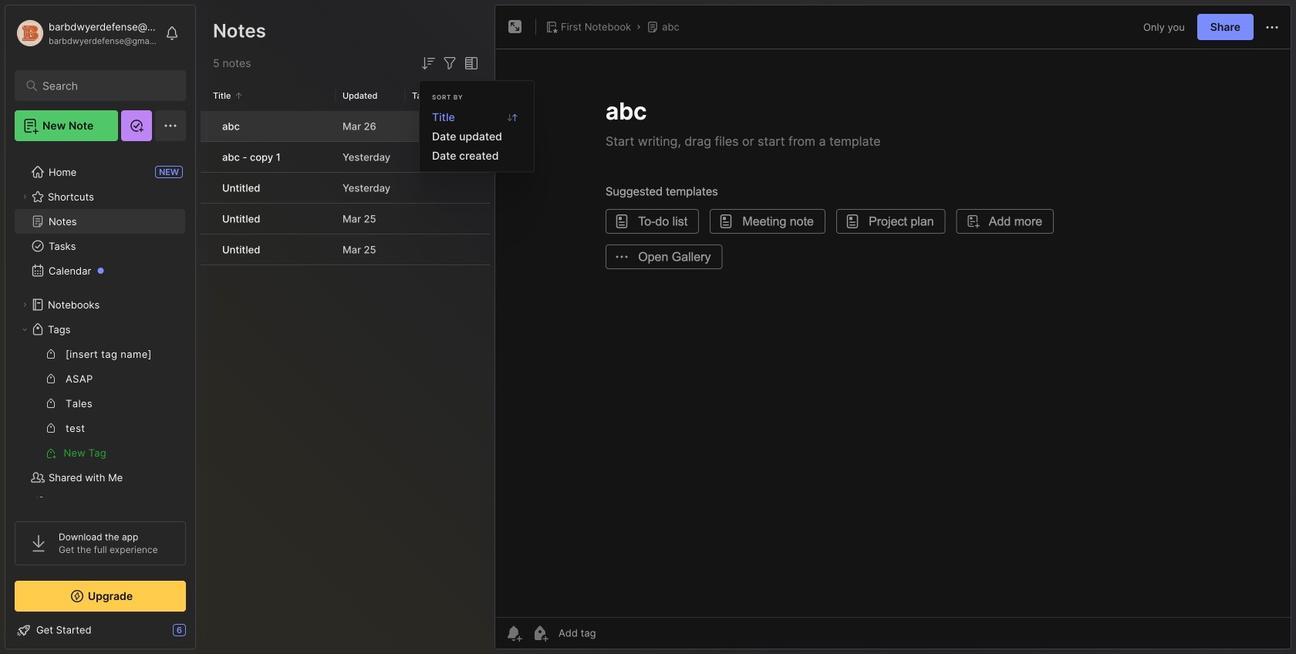Task type: locate. For each thing, give the bounding box(es) containing it.
tree
[[5, 150, 195, 549]]

click to collapse image
[[195, 626, 206, 644]]

note window element
[[495, 5, 1292, 654]]

row group
[[201, 111, 490, 266]]

add tag image
[[531, 624, 549, 643]]

group
[[15, 342, 185, 465]]

2 cell from the top
[[201, 142, 213, 172]]

Search text field
[[42, 79, 166, 93]]

Sort options field
[[419, 54, 437, 73]]

1 cell from the top
[[201, 111, 213, 141]]

More actions field
[[1263, 17, 1282, 37]]

None search field
[[42, 76, 166, 95]]

cell
[[201, 111, 213, 141], [201, 142, 213, 172], [201, 173, 213, 203], [201, 204, 213, 234], [201, 235, 213, 265]]

Help and Learning task checklist field
[[5, 618, 195, 643]]

expand notebooks image
[[20, 300, 29, 309]]

tree inside main element
[[5, 150, 195, 549]]

none search field inside main element
[[42, 76, 166, 95]]

3 cell from the top
[[201, 173, 213, 203]]

Note Editor text field
[[495, 49, 1291, 617]]

Add tag field
[[557, 627, 673, 640]]



Task type: vqa. For each thing, say whether or not it's contained in the screenshot.
Nov 14
no



Task type: describe. For each thing, give the bounding box(es) containing it.
add filters image
[[441, 54, 459, 73]]

main element
[[0, 0, 201, 654]]

4 cell from the top
[[201, 204, 213, 234]]

expand note image
[[506, 18, 525, 36]]

5 cell from the top
[[201, 235, 213, 265]]

dropdown list menu
[[420, 107, 534, 166]]

expand tags image
[[20, 325, 29, 334]]

group inside tree
[[15, 342, 185, 465]]

View options field
[[459, 54, 481, 73]]

Add filters field
[[441, 54, 459, 73]]

more actions image
[[1263, 18, 1282, 37]]

add a reminder image
[[505, 624, 523, 643]]

Account field
[[15, 18, 157, 49]]



